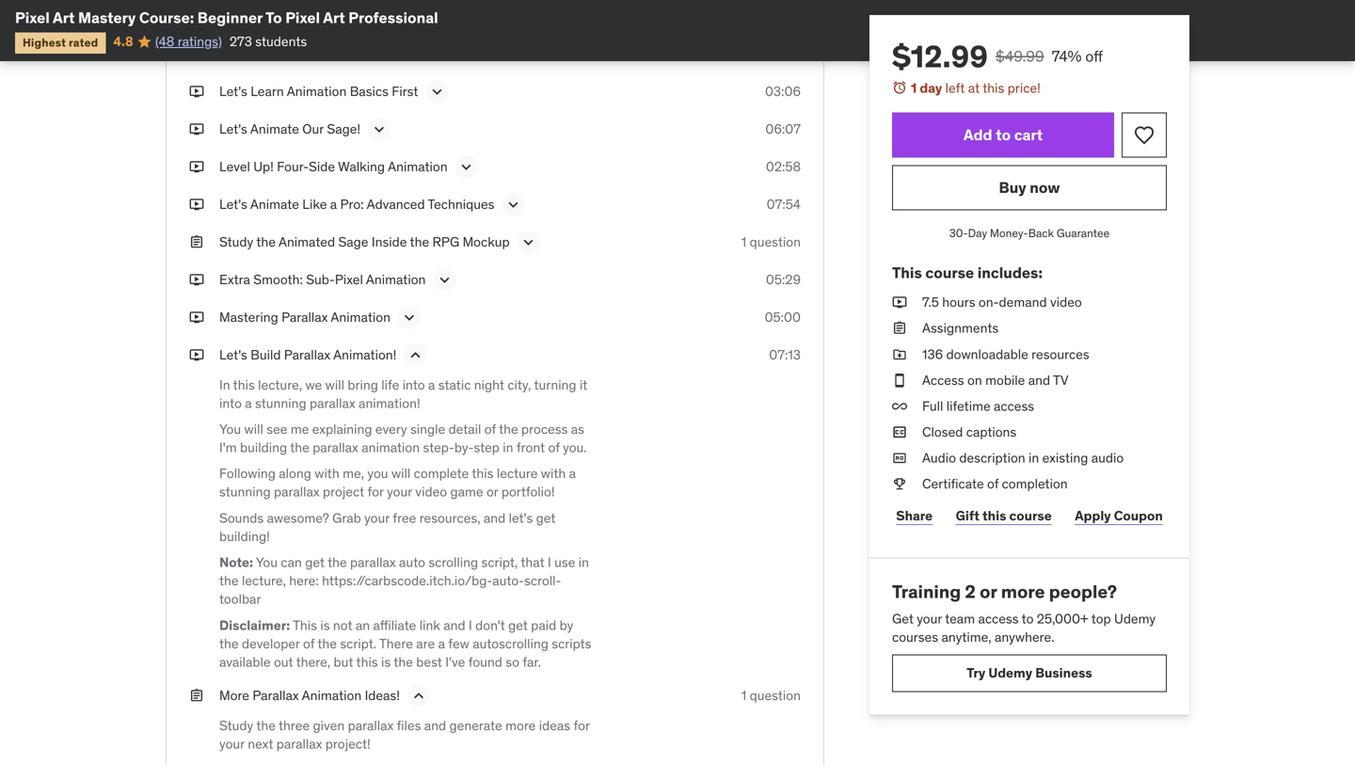Task type: describe. For each thing, give the bounding box(es) containing it.
05:29
[[766, 271, 801, 288]]

273
[[230, 33, 252, 50]]

me,
[[343, 465, 364, 482]]

and inside 'in this lecture, we will bring life into a static night city, turning it into a stunning parallax animation! you will see me explaining every single detail of the process as i'm building the parallax animation step-by-step in front of you. following along with me, you will complete this lecture with a stunning parallax project for your video game or portfolio! sounds awesome? grab your free resources, and let's get building!'
[[484, 510, 506, 526]]

animation up the given
[[302, 687, 362, 704]]

at
[[968, 80, 980, 96]]

1 vertical spatial parallax
[[284, 346, 330, 363]]

not
[[333, 617, 352, 634]]

portfolio!
[[502, 484, 555, 500]]

four-
[[277, 158, 309, 175]]

walking
[[338, 158, 385, 175]]

show lecture description image for let's animate like a pro: advanced techniques
[[504, 195, 523, 214]]

but
[[334, 654, 353, 671]]

your inside training 2 or more people? get your team access to 25,000+ top udemy courses anytime, anywhere.
[[917, 610, 942, 627]]

pixel art mastery course: beginner to pixel art professional
[[15, 8, 438, 27]]

cart
[[1014, 125, 1043, 144]]

06:07
[[766, 120, 801, 137]]

mastery
[[78, 8, 136, 27]]

our
[[302, 120, 324, 137]]

captions
[[966, 424, 1017, 441]]

animation inside mastering animation dropdown button
[[295, 24, 369, 43]]

get inside 'in this lecture, we will bring life into a static night city, turning it into a stunning parallax animation! you will see me explaining every single detail of the process as i'm building the parallax animation step-by-step in front of you. following along with me, you will complete this lecture with a stunning parallax project for your video game or portfolio! sounds awesome? grab your free resources, and let's get building!'
[[536, 510, 556, 526]]

script,
[[481, 554, 518, 571]]

demand
[[999, 294, 1047, 311]]

show lecture description image for mastering parallax animation
[[400, 308, 419, 327]]

1 vertical spatial 1
[[741, 233, 747, 250]]

animation!
[[359, 395, 420, 412]]

udemy inside training 2 or more people? get your team access to 25,000+ top udemy courses anytime, anywhere.
[[1114, 610, 1156, 627]]

note:
[[219, 554, 253, 571]]

parallax down the we
[[310, 395, 355, 412]]

night
[[474, 376, 504, 393]]

$49.99
[[996, 47, 1044, 66]]

2 question from the top
[[750, 687, 801, 704]]

single
[[410, 421, 445, 438]]

buy now button
[[892, 165, 1167, 210]]

animate for like
[[250, 196, 299, 212]]

audio
[[922, 450, 956, 467]]

given
[[313, 717, 345, 734]]

you inside 'in this lecture, we will bring life into a static night city, turning it into a stunning parallax animation! you will see me explaining every single detail of the process as i'm building the parallax animation step-by-step in front of you. following along with me, you will complete this lecture with a stunning parallax project for your video game or portfolio! sounds awesome? grab your free resources, and let's get building!'
[[219, 421, 241, 438]]

a left static
[[428, 376, 435, 393]]

a down you.
[[569, 465, 576, 482]]

0 horizontal spatial pixel
[[15, 8, 50, 27]]

https://carbscode.itch.io/bg-
[[322, 572, 493, 589]]

techniques
[[428, 196, 495, 212]]

let's for let's animate our sage!
[[219, 120, 247, 137]]

let's animate like a pro: advanced techniques
[[219, 196, 495, 212]]

more inside study the three given parallax files and generate more ideas for your next parallax project!
[[506, 717, 536, 734]]

a up the building
[[245, 395, 252, 412]]

people?
[[1049, 580, 1117, 603]]

ratings)
[[178, 33, 222, 50]]

7.5
[[922, 294, 939, 311]]

found
[[468, 654, 503, 671]]

explaining
[[312, 421, 372, 438]]

rpg
[[432, 233, 459, 250]]

the up smooth:
[[256, 233, 276, 250]]

process
[[521, 421, 568, 438]]

mastering animation
[[219, 24, 369, 43]]

hide lecture description image for animation!
[[406, 346, 425, 364]]

video inside 'in this lecture, we will bring life into a static night city, turning it into a stunning parallax animation! you will see me explaining every single detail of the process as i'm building the parallax animation step-by-step in front of you. following along with me, you will complete this lecture with a stunning parallax project for your video game or portfolio! sounds awesome? grab your free resources, and let's get building!'
[[415, 484, 447, 500]]

detail
[[449, 421, 481, 438]]

so
[[506, 654, 520, 671]]

the up available
[[219, 635, 239, 652]]

i inside 'this is not an affiliate link and i don't get paid by the developer of the script. there are a few autoscrolling scripts available out there, but this is the best i've found so far.'
[[469, 617, 472, 634]]

0 vertical spatial course
[[926, 263, 974, 282]]

certificate of completion
[[922, 476, 1068, 492]]

mastering for mastering parallax animation
[[219, 308, 278, 325]]

day
[[920, 80, 942, 96]]

2 horizontal spatial pixel
[[335, 271, 363, 288]]

are
[[416, 635, 435, 652]]

try udemy business
[[967, 664, 1093, 681]]

parallax for more
[[253, 687, 299, 704]]

first
[[392, 83, 418, 100]]

sub-
[[306, 271, 335, 288]]

show lecture description image for let's animate our sage!
[[370, 120, 389, 139]]

scrolling
[[429, 554, 478, 571]]

74%
[[1052, 47, 1082, 66]]

team
[[945, 610, 975, 627]]

1 1 question from the top
[[741, 233, 801, 250]]

training 2 or more people? get your team access to 25,000+ top udemy courses anytime, anywhere.
[[892, 580, 1156, 646]]

for inside 'in this lecture, we will bring life into a static night city, turning it into a stunning parallax animation! you will see me explaining every single detail of the process as i'm building the parallax animation step-by-step in front of you. following along with me, you will complete this lecture with a stunning parallax project for your video game or portfolio! sounds awesome? grab your free resources, and let's get building!'
[[368, 484, 384, 500]]

see
[[267, 421, 288, 438]]

2 horizontal spatial in
[[1029, 450, 1039, 467]]

side
[[309, 158, 335, 175]]

i've
[[445, 654, 465, 671]]

let's for let's learn animation basics first
[[219, 83, 247, 100]]

and left tv
[[1028, 372, 1050, 389]]

parallax down three
[[277, 736, 322, 753]]

animation down inside
[[366, 271, 426, 288]]

mastering for mastering animation
[[219, 24, 292, 43]]

animation up "our" on the top of page
[[287, 83, 347, 100]]

business
[[1036, 664, 1093, 681]]

your left the free
[[364, 510, 390, 526]]

inside
[[372, 233, 407, 250]]

parallax inside you can get the parallax auto scrolling script, that i use in the lecture, here: https://carbscode.itch.io/bg-auto-scroll- toolbar
[[350, 554, 396, 571]]

toolbar
[[219, 591, 261, 608]]

day
[[968, 226, 987, 241]]

let's for let's animate like a pro: advanced techniques
[[219, 196, 247, 212]]

parallax up the project!
[[348, 717, 394, 734]]

mobile
[[986, 372, 1025, 389]]

0 vertical spatial is
[[320, 617, 330, 634]]

gift this course link
[[952, 497, 1056, 535]]

your inside study the three given parallax files and generate more ideas for your next parallax project!
[[219, 736, 245, 753]]

auto
[[399, 554, 425, 571]]

there
[[379, 635, 413, 652]]

(48
[[155, 33, 174, 50]]

access
[[922, 372, 964, 389]]

downloadable
[[946, 346, 1029, 363]]

an
[[356, 617, 370, 634]]

this for is
[[293, 617, 317, 634]]

study for study the three given parallax files and generate more ideas for your next parallax project!
[[219, 717, 253, 734]]

03:06
[[765, 83, 801, 100]]

you inside you can get the parallax auto scrolling script, that i use in the lecture, here: https://carbscode.itch.io/bg-auto-scroll- toolbar
[[256, 554, 278, 571]]

build
[[251, 346, 281, 363]]

in
[[219, 376, 230, 393]]

136
[[922, 346, 943, 363]]

2 horizontal spatial will
[[391, 465, 411, 482]]

it
[[580, 376, 588, 393]]

coupon
[[1114, 507, 1163, 524]]

of up step
[[485, 421, 496, 438]]

$12.99 $49.99 74% off
[[892, 38, 1103, 75]]

highest rated
[[23, 35, 98, 50]]

show lecture description image for let's learn animation basics first
[[428, 82, 447, 101]]

link
[[420, 617, 440, 634]]

to
[[266, 8, 282, 27]]

more
[[219, 687, 249, 704]]

136 downloadable resources
[[922, 346, 1090, 363]]

in inside 'in this lecture, we will bring life into a static night city, turning it into a stunning parallax animation! you will see me explaining every single detail of the process as i'm building the parallax animation step-by-step in front of you. following along with me, you will complete this lecture with a stunning parallax project for your video game or portfolio! sounds awesome? grab your free resources, and let's get building!'
[[503, 439, 513, 456]]

and inside study the three given parallax files and generate more ideas for your next parallax project!
[[424, 717, 446, 734]]

1 question from the top
[[750, 233, 801, 250]]

4.8
[[113, 33, 133, 50]]

far.
[[523, 654, 541, 671]]

certificate
[[922, 476, 984, 492]]

grab
[[332, 510, 361, 526]]

the down note:
[[219, 572, 239, 589]]

1 vertical spatial course
[[1009, 507, 1052, 524]]

training
[[892, 580, 961, 603]]

use
[[554, 554, 575, 571]]

to inside training 2 or more people? get your team access to 25,000+ top udemy courses anytime, anywhere.
[[1022, 610, 1034, 627]]

hours
[[942, 294, 976, 311]]

on
[[968, 372, 982, 389]]



Task type: locate. For each thing, give the bounding box(es) containing it.
the up next
[[256, 717, 276, 734]]

your up courses
[[917, 610, 942, 627]]

0 vertical spatial or
[[487, 484, 498, 500]]

and up few
[[444, 617, 466, 634]]

get up autoscrolling
[[508, 617, 528, 634]]

1 vertical spatial to
[[1022, 610, 1034, 627]]

anytime,
[[942, 629, 992, 646]]

pixel up highest
[[15, 8, 50, 27]]

0 vertical spatial mastering
[[219, 24, 292, 43]]

0 horizontal spatial to
[[996, 125, 1011, 144]]

group
[[167, 0, 824, 9]]

1 vertical spatial video
[[415, 484, 447, 500]]

the down grab
[[328, 554, 347, 571]]

0 vertical spatial get
[[536, 510, 556, 526]]

2 horizontal spatial show lecture description image
[[519, 233, 538, 252]]

animation up animation!
[[331, 308, 391, 325]]

hide lecture description image for ideas!
[[409, 687, 428, 706]]

or inside training 2 or more people? get your team access to 25,000+ top udemy courses anytime, anywhere.
[[980, 580, 997, 603]]

hide lecture description image right animation!
[[406, 346, 425, 364]]

1 horizontal spatial with
[[541, 465, 566, 482]]

parallax up let's build parallax animation!
[[282, 308, 328, 325]]

course:
[[139, 8, 194, 27]]

animation up let's learn animation basics first
[[295, 24, 369, 43]]

rated
[[69, 35, 98, 50]]

audio
[[1092, 450, 1124, 467]]

for down you at the left of page
[[368, 484, 384, 500]]

parallax up https://carbscode.itch.io/bg-
[[350, 554, 396, 571]]

i left don't
[[469, 617, 472, 634]]

2 study from the top
[[219, 717, 253, 734]]

to left cart
[[996, 125, 1011, 144]]

0 horizontal spatial will
[[244, 421, 263, 438]]

4 let's from the top
[[219, 346, 247, 363]]

get inside 'this is not an affiliate link and i don't get paid by the developer of the script. there are a few autoscrolling scripts available out there, but this is the best i've found so far.'
[[508, 617, 528, 634]]

0 vertical spatial lecture,
[[258, 376, 302, 393]]

to up the anywhere.
[[1022, 610, 1034, 627]]

try
[[967, 664, 986, 681]]

for inside study the three given parallax files and generate more ideas for your next parallax project!
[[574, 717, 590, 734]]

let's learn animation basics first
[[219, 83, 418, 100]]

this inside gift this course link
[[983, 507, 1007, 524]]

of
[[485, 421, 496, 438], [548, 439, 560, 456], [987, 476, 999, 492], [303, 635, 315, 652]]

1 art from the left
[[53, 8, 75, 27]]

let's for let's build parallax animation!
[[219, 346, 247, 363]]

disclaimer:
[[219, 617, 290, 634]]

course
[[926, 263, 974, 282], [1009, 507, 1052, 524]]

1 vertical spatial question
[[750, 687, 801, 704]]

of down description at the right of page
[[987, 476, 999, 492]]

into
[[403, 376, 425, 393], [219, 395, 242, 412]]

lecture, up toolbar
[[242, 572, 286, 589]]

1 vertical spatial i
[[469, 617, 472, 634]]

the inside study the three given parallax files and generate more ideas for your next parallax project!
[[256, 717, 276, 734]]

(48 ratings)
[[155, 33, 222, 50]]

now
[[1030, 178, 1060, 197]]

for right ideas at the bottom left of the page
[[574, 717, 590, 734]]

the up step
[[499, 421, 518, 438]]

is left "not"
[[320, 617, 330, 634]]

this right at
[[983, 80, 1005, 96]]

udemy right try
[[989, 664, 1033, 681]]

1 day left at this price!
[[911, 80, 1041, 96]]

xsmall image
[[189, 233, 204, 251], [189, 270, 204, 289], [892, 293, 907, 312], [892, 319, 907, 338], [189, 346, 204, 364], [189, 687, 204, 705]]

me
[[291, 421, 309, 438]]

by
[[560, 617, 573, 634]]

animate for our
[[250, 120, 299, 137]]

0 vertical spatial question
[[750, 233, 801, 250]]

1 horizontal spatial course
[[1009, 507, 1052, 524]]

xsmall image
[[189, 82, 204, 101], [189, 120, 204, 138], [189, 157, 204, 176], [189, 195, 204, 214], [189, 308, 204, 326], [892, 345, 907, 364], [892, 371, 907, 390], [892, 397, 907, 416], [892, 423, 907, 442], [892, 449, 907, 468], [892, 475, 907, 494]]

get up here:
[[305, 554, 325, 571]]

0 vertical spatial hide lecture description image
[[406, 346, 425, 364]]

let's down "level"
[[219, 196, 247, 212]]

this for course
[[892, 263, 922, 282]]

game
[[450, 484, 483, 500]]

show lecture description image
[[428, 82, 447, 101], [370, 120, 389, 139], [504, 195, 523, 214], [400, 308, 419, 327]]

gift this course
[[956, 507, 1052, 524]]

study up extra
[[219, 233, 253, 250]]

add to cart
[[964, 125, 1043, 144]]

more inside training 2 or more people? get your team access to 25,000+ top udemy courses anytime, anywhere.
[[1001, 580, 1045, 603]]

0 horizontal spatial in
[[503, 439, 513, 456]]

in right step
[[503, 439, 513, 456]]

alarm image
[[892, 80, 907, 95]]

mastering
[[219, 24, 292, 43], [219, 308, 278, 325]]

1 vertical spatial more
[[506, 717, 536, 734]]

your left next
[[219, 736, 245, 753]]

show lecture description image up mockup
[[504, 195, 523, 214]]

1 horizontal spatial more
[[1001, 580, 1045, 603]]

or inside 'in this lecture, we will bring life into a static night city, turning it into a stunning parallax animation! you will see me explaining every single detail of the process as i'm building the parallax animation step-by-step in front of you. following along with me, you will complete this lecture with a stunning parallax project for your video game or portfolio! sounds awesome? grab your free resources, and let's get building!'
[[487, 484, 498, 500]]

question
[[750, 233, 801, 250], [750, 687, 801, 704]]

i inside you can get the parallax auto scrolling script, that i use in the lecture, here: https://carbscode.itch.io/bg-auto-scroll- toolbar
[[548, 554, 551, 571]]

0 vertical spatial into
[[403, 376, 425, 393]]

pro:
[[340, 196, 364, 212]]

1 horizontal spatial in
[[579, 554, 589, 571]]

you up i'm
[[219, 421, 241, 438]]

let's
[[509, 510, 533, 526]]

1 horizontal spatial this
[[892, 263, 922, 282]]

1 vertical spatial this
[[293, 617, 317, 634]]

1 horizontal spatial i
[[548, 554, 551, 571]]

pixel down sage on the top of page
[[335, 271, 363, 288]]

1 vertical spatial mastering
[[219, 308, 278, 325]]

0 horizontal spatial with
[[315, 465, 340, 482]]

parallax down explaining
[[313, 439, 358, 456]]

hide lecture description image
[[406, 346, 425, 364], [409, 687, 428, 706]]

05:00
[[765, 308, 801, 325]]

1 vertical spatial you
[[256, 554, 278, 571]]

on-
[[979, 294, 999, 311]]

30-
[[949, 226, 968, 241]]

2 with from the left
[[541, 465, 566, 482]]

will right you at the left of page
[[391, 465, 411, 482]]

here:
[[289, 572, 319, 589]]

more up the anywhere.
[[1001, 580, 1045, 603]]

0 horizontal spatial art
[[53, 8, 75, 27]]

0 vertical spatial will
[[325, 376, 344, 393]]

i'm
[[219, 439, 237, 456]]

show lecture description image for study the animated sage inside the rpg mockup
[[519, 233, 538, 252]]

in inside you can get the parallax auto scrolling script, that i use in the lecture, here: https://carbscode.itch.io/bg-auto-scroll- toolbar
[[579, 554, 589, 571]]

parallax down out
[[253, 687, 299, 704]]

the down me
[[290, 439, 309, 456]]

show lecture description image for level up! four-side walking animation
[[457, 157, 476, 176]]

stunning up see
[[255, 395, 307, 412]]

1 vertical spatial for
[[574, 717, 590, 734]]

guarantee
[[1057, 226, 1110, 241]]

1 horizontal spatial you
[[256, 554, 278, 571]]

assignments
[[922, 320, 999, 337]]

course down "completion"
[[1009, 507, 1052, 524]]

1 horizontal spatial is
[[381, 654, 391, 671]]

in right use on the bottom left
[[579, 554, 589, 571]]

the down there
[[394, 654, 413, 671]]

0 vertical spatial access
[[994, 398, 1035, 415]]

this inside 'this is not an affiliate link and i don't get paid by the developer of the script. there are a few autoscrolling scripts available out there, but this is the best i've found so far.'
[[356, 654, 378, 671]]

animation
[[362, 439, 420, 456]]

0 horizontal spatial more
[[506, 717, 536, 734]]

0 vertical spatial udemy
[[1114, 610, 1156, 627]]

video right demand
[[1050, 294, 1082, 311]]

7.5 hours on-demand video
[[922, 294, 1082, 311]]

2 vertical spatial get
[[508, 617, 528, 634]]

0 vertical spatial i
[[548, 554, 551, 571]]

0 horizontal spatial this
[[293, 617, 317, 634]]

1 vertical spatial animate
[[250, 196, 299, 212]]

0 horizontal spatial is
[[320, 617, 330, 634]]

1 horizontal spatial art
[[323, 8, 345, 27]]

0 horizontal spatial you
[[219, 421, 241, 438]]

0 horizontal spatial or
[[487, 484, 498, 500]]

closed
[[922, 424, 963, 441]]

study the animated sage inside the rpg mockup
[[219, 233, 510, 250]]

3 let's from the top
[[219, 196, 247, 212]]

1 vertical spatial study
[[219, 717, 253, 734]]

1 horizontal spatial pixel
[[285, 8, 320, 27]]

1 horizontal spatial into
[[403, 376, 425, 393]]

this right gift
[[983, 507, 1007, 524]]

pixel right to
[[285, 8, 320, 27]]

1 horizontal spatial video
[[1050, 294, 1082, 311]]

show lecture description image down inside
[[400, 308, 419, 327]]

25,000+
[[1037, 610, 1089, 627]]

files
[[397, 717, 421, 734]]

level up! four-side walking animation
[[219, 158, 448, 175]]

0 vertical spatial for
[[368, 484, 384, 500]]

1 vertical spatial access
[[978, 610, 1019, 627]]

0 horizontal spatial for
[[368, 484, 384, 500]]

1 vertical spatial into
[[219, 395, 242, 412]]

is
[[320, 617, 330, 634], [381, 654, 391, 671]]

a left pro:
[[330, 196, 337, 212]]

is down there
[[381, 654, 391, 671]]

scripts
[[552, 635, 592, 652]]

show lecture description image right first
[[428, 82, 447, 101]]

mastering animation button
[[219, 24, 801, 43]]

0 vertical spatial more
[[1001, 580, 1045, 603]]

students
[[255, 33, 307, 50]]

1 horizontal spatial udemy
[[1114, 610, 1156, 627]]

full lifetime access
[[922, 398, 1035, 415]]

1 vertical spatial hide lecture description image
[[409, 687, 428, 706]]

mastering inside dropdown button
[[219, 24, 292, 43]]

or right 2
[[980, 580, 997, 603]]

study
[[219, 233, 253, 250], [219, 717, 253, 734]]

in up "completion"
[[1029, 450, 1039, 467]]

or
[[487, 484, 498, 500], [980, 580, 997, 603]]

2 animate from the top
[[250, 196, 299, 212]]

left
[[946, 80, 965, 96]]

study inside study the three given parallax files and generate more ideas for your next parallax project!
[[219, 717, 253, 734]]

this is not an affiliate link and i don't get paid by the developer of the script. there are a few autoscrolling scripts available out there, but this is the best i've found so far.
[[219, 617, 592, 671]]

i left use on the bottom left
[[548, 554, 551, 571]]

you left 'can'
[[256, 554, 278, 571]]

0 vertical spatial 1 question
[[741, 233, 801, 250]]

art up highest rated
[[53, 8, 75, 27]]

1 vertical spatial get
[[305, 554, 325, 571]]

sage
[[338, 233, 368, 250]]

access inside training 2 or more people? get your team access to 25,000+ top udemy courses anytime, anywhere.
[[978, 610, 1019, 627]]

2 vertical spatial show lecture description image
[[435, 270, 454, 289]]

0 horizontal spatial i
[[469, 617, 472, 634]]

parallax down along on the left
[[274, 484, 320, 500]]

0 horizontal spatial udemy
[[989, 664, 1033, 681]]

get right let's on the left of the page
[[536, 510, 556, 526]]

2 vertical spatial will
[[391, 465, 411, 482]]

1 vertical spatial show lecture description image
[[519, 233, 538, 252]]

1 vertical spatial will
[[244, 421, 263, 438]]

1 horizontal spatial or
[[980, 580, 997, 603]]

hide lecture description image up files
[[409, 687, 428, 706]]

animation up advanced
[[388, 158, 448, 175]]

0 vertical spatial stunning
[[255, 395, 307, 412]]

with up "portfolio!"
[[541, 465, 566, 482]]

art left professional
[[323, 8, 345, 27]]

free
[[393, 510, 416, 526]]

video
[[1050, 294, 1082, 311], [415, 484, 447, 500]]

animation!
[[333, 346, 397, 363]]

1 vertical spatial 1 question
[[741, 687, 801, 704]]

this inside 'this is not an affiliate link and i don't get paid by the developer of the script. there are a few autoscrolling scripts available out there, but this is the best i've found so far.'
[[293, 617, 317, 634]]

will
[[325, 376, 344, 393], [244, 421, 263, 438], [391, 465, 411, 482]]

let's build parallax animation!
[[219, 346, 397, 363]]

affiliate
[[373, 617, 416, 634]]

project
[[323, 484, 364, 500]]

0 horizontal spatial into
[[219, 395, 242, 412]]

study down more
[[219, 717, 253, 734]]

animation
[[295, 24, 369, 43], [287, 83, 347, 100], [388, 158, 448, 175], [366, 271, 426, 288], [331, 308, 391, 325], [302, 687, 362, 704]]

share
[[896, 507, 933, 524]]

1 horizontal spatial show lecture description image
[[457, 157, 476, 176]]

1 study from the top
[[219, 233, 253, 250]]

a right are
[[438, 635, 445, 652]]

we
[[305, 376, 322, 393]]

0 vertical spatial this
[[892, 263, 922, 282]]

0 vertical spatial you
[[219, 421, 241, 438]]

the left rpg
[[410, 233, 429, 250]]

get inside you can get the parallax auto scrolling script, that i use in the lecture, here: https://carbscode.itch.io/bg-auto-scroll- toolbar
[[305, 554, 325, 571]]

lifetime
[[947, 398, 991, 415]]

parallax for mastering
[[282, 308, 328, 325]]

animate down up!
[[250, 196, 299, 212]]

extra
[[219, 271, 250, 288]]

for
[[368, 484, 384, 500], [574, 717, 590, 734]]

let's animate our sage!
[[219, 120, 361, 137]]

lecture, inside 'in this lecture, we will bring life into a static night city, turning it into a stunning parallax animation! you will see me explaining every single detail of the process as i'm building the parallax animation step-by-step in front of you. following along with me, you will complete this lecture with a stunning parallax project for your video game or portfolio! sounds awesome? grab your free resources, and let's get building!'
[[258, 376, 302, 393]]

paid
[[531, 617, 556, 634]]

0 vertical spatial video
[[1050, 294, 1082, 311]]

2 horizontal spatial get
[[536, 510, 556, 526]]

best
[[416, 654, 442, 671]]

lecture, down build on the top left
[[258, 376, 302, 393]]

0 horizontal spatial video
[[415, 484, 447, 500]]

2 vertical spatial 1
[[741, 687, 747, 704]]

1 vertical spatial stunning
[[219, 484, 271, 500]]

wishlist image
[[1133, 124, 1156, 146]]

small image
[[189, 25, 208, 44]]

show lecture description image
[[457, 157, 476, 176], [519, 233, 538, 252], [435, 270, 454, 289]]

1 horizontal spatial get
[[508, 617, 528, 634]]

1 animate from the top
[[250, 120, 299, 137]]

mockup
[[463, 233, 510, 250]]

this up game
[[472, 465, 494, 482]]

2 vertical spatial parallax
[[253, 687, 299, 704]]

buy
[[999, 178, 1027, 197]]

building
[[240, 439, 287, 456]]

with up project
[[315, 465, 340, 482]]

lecture, inside you can get the parallax auto scrolling script, that i use in the lecture, here: https://carbscode.itch.io/bg-auto-scroll- toolbar
[[242, 572, 286, 589]]

2 let's from the top
[[219, 120, 247, 137]]

1 with from the left
[[315, 465, 340, 482]]

1 mastering from the top
[[219, 24, 292, 43]]

add to cart button
[[892, 113, 1114, 158]]

lecture,
[[258, 376, 302, 393], [242, 572, 286, 589]]

of inside 'this is not an affiliate link and i don't get paid by the developer of the script. there are a few autoscrolling scripts available out there, but this is the best i've found so far.'
[[303, 635, 315, 652]]

1 vertical spatial lecture,
[[242, 572, 286, 589]]

1 horizontal spatial for
[[574, 717, 590, 734]]

1 vertical spatial is
[[381, 654, 391, 671]]

mastering parallax animation
[[219, 308, 391, 325]]

video down complete
[[415, 484, 447, 500]]

1 vertical spatial udemy
[[989, 664, 1033, 681]]

show lecture description image right mockup
[[519, 233, 538, 252]]

udemy right top
[[1114, 610, 1156, 627]]

a inside 'this is not an affiliate link and i don't get paid by the developer of the script. there are a few autoscrolling scripts available out there, but this is the best i've found so far.'
[[438, 635, 445, 652]]

show lecture description image up techniques
[[457, 157, 476, 176]]

access down mobile
[[994, 398, 1035, 415]]

1 vertical spatial or
[[980, 580, 997, 603]]

and right files
[[424, 717, 446, 734]]

0 vertical spatial study
[[219, 233, 253, 250]]

into down in
[[219, 395, 242, 412]]

into right life
[[403, 376, 425, 393]]

parallax
[[282, 308, 328, 325], [284, 346, 330, 363], [253, 687, 299, 704]]

animate left "our" on the top of page
[[250, 120, 299, 137]]

0 horizontal spatial course
[[926, 263, 974, 282]]

2 mastering from the top
[[219, 308, 278, 325]]

show lecture description image down rpg
[[435, 270, 454, 289]]

0 vertical spatial to
[[996, 125, 1011, 144]]

study for study the animated sage inside the rpg mockup
[[219, 233, 253, 250]]

0 vertical spatial 1
[[911, 80, 917, 96]]

show lecture description image for extra smooth: sub-pixel animation
[[435, 270, 454, 289]]

2 1 question from the top
[[741, 687, 801, 704]]

this down script.
[[356, 654, 378, 671]]

let's left learn
[[219, 83, 247, 100]]

1 horizontal spatial to
[[1022, 610, 1034, 627]]

try udemy business link
[[892, 654, 1167, 692]]

can
[[281, 554, 302, 571]]

of up there,
[[303, 635, 315, 652]]

and inside 'this is not an affiliate link and i don't get paid by the developer of the script. there are a few autoscrolling scripts available out there, but this is the best i've found so far.'
[[444, 617, 466, 634]]

basics
[[350, 83, 389, 100]]

parallax
[[310, 395, 355, 412], [313, 439, 358, 456], [274, 484, 320, 500], [350, 554, 396, 571], [348, 717, 394, 734], [277, 736, 322, 753]]

the up there,
[[318, 635, 337, 652]]

1 let's from the top
[[219, 83, 247, 100]]

step-
[[423, 439, 454, 456]]

1 horizontal spatial will
[[325, 376, 344, 393]]

to inside button
[[996, 125, 1011, 144]]

price!
[[1008, 80, 1041, 96]]

back
[[1028, 226, 1054, 241]]

0 horizontal spatial show lecture description image
[[435, 270, 454, 289]]

auto-
[[492, 572, 524, 589]]

0 vertical spatial parallax
[[282, 308, 328, 325]]

stunning down following
[[219, 484, 271, 500]]

course up hours
[[926, 263, 974, 282]]

2 art from the left
[[323, 8, 345, 27]]

or right game
[[487, 484, 498, 500]]

0 horizontal spatial get
[[305, 554, 325, 571]]

this right in
[[233, 376, 255, 393]]

your up the free
[[387, 484, 412, 500]]

let's up in
[[219, 346, 247, 363]]

building!
[[219, 528, 270, 545]]

you.
[[563, 439, 587, 456]]

you can get the parallax auto scrolling script, that i use in the lecture, here: https://carbscode.itch.io/bg-auto-scroll- toolbar
[[219, 554, 589, 608]]

study the three given parallax files and generate more ideas for your next parallax project!
[[219, 717, 590, 753]]

0 vertical spatial animate
[[250, 120, 299, 137]]

of down process
[[548, 439, 560, 456]]

advanced
[[367, 196, 425, 212]]

0 vertical spatial show lecture description image
[[457, 157, 476, 176]]



Task type: vqa. For each thing, say whether or not it's contained in the screenshot.
Highest
yes



